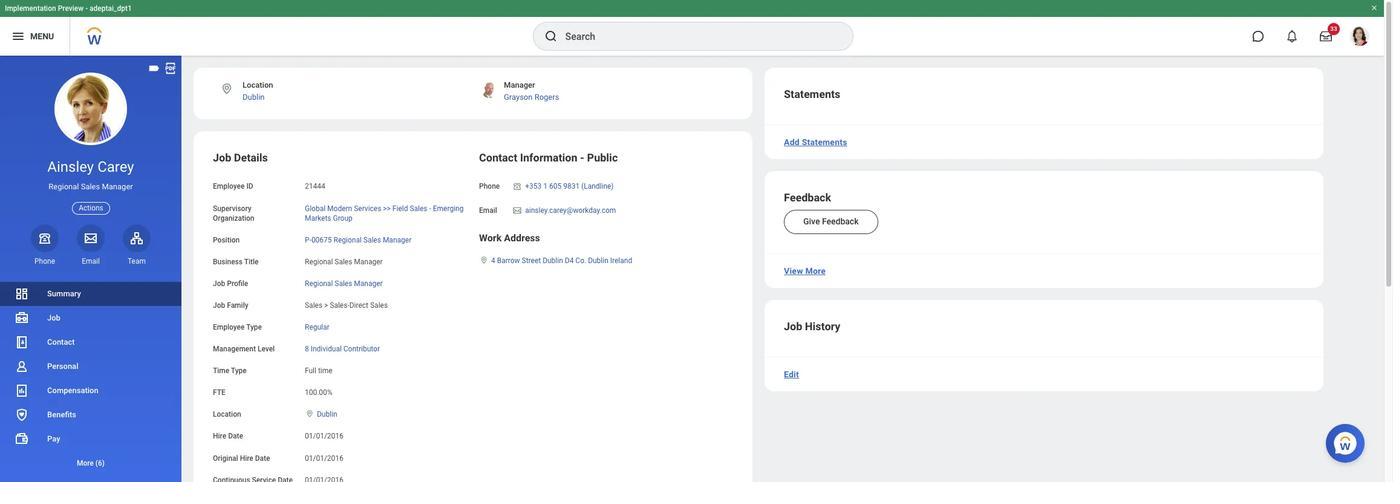 Task type: vqa. For each thing, say whether or not it's contained in the screenshot.


Task type: describe. For each thing, give the bounding box(es) containing it.
contact for contact information - public
[[479, 152, 518, 164]]

team link
[[123, 224, 151, 266]]

4 barrow street dublin d4 co. dublin ireland link
[[491, 254, 633, 265]]

job family element
[[305, 294, 388, 310]]

global modern services >> field sales - emerging markets group
[[305, 204, 464, 223]]

+353 1 605 9831 (landline)
[[526, 182, 614, 191]]

job history
[[784, 320, 841, 333]]

+353
[[526, 182, 542, 191]]

sales up 'job family' element
[[335, 280, 352, 288]]

information
[[520, 152, 578, 164]]

compensation link
[[0, 379, 182, 403]]

rogers
[[535, 93, 559, 102]]

8 individual contributor
[[305, 345, 380, 354]]

business title element
[[305, 250, 383, 267]]

job for job details
[[213, 152, 231, 164]]

8 individual contributor link
[[305, 343, 380, 354]]

individual
[[311, 345, 342, 354]]

close environment banner image
[[1371, 4, 1379, 11]]

regional sales manager inside navigation pane region
[[49, 182, 133, 191]]

ainsley carey
[[47, 159, 134, 176]]

manager grayson rogers
[[504, 80, 559, 102]]

contact for contact
[[47, 338, 75, 347]]

work
[[479, 232, 502, 244]]

0 vertical spatial feedback
[[784, 191, 832, 204]]

employee id
[[213, 182, 253, 191]]

continuous service date element
[[305, 469, 344, 482]]

time
[[213, 367, 230, 375]]

- for public
[[580, 152, 585, 164]]

edit
[[784, 370, 800, 379]]

original
[[213, 454, 238, 463]]

add
[[784, 137, 800, 147]]

regional inside navigation pane region
[[49, 182, 79, 191]]

job for job family
[[213, 301, 225, 310]]

personal image
[[15, 359, 29, 374]]

view team image
[[130, 231, 144, 246]]

phone inside the contact information - public group
[[479, 182, 500, 191]]

summary link
[[0, 282, 182, 306]]

profile logan mcneil image
[[1351, 27, 1370, 48]]

ainsley.carey@workday.com
[[526, 206, 616, 215]]

full time
[[305, 367, 333, 375]]

(6)
[[96, 459, 105, 468]]

sales inside navigation pane region
[[81, 182, 100, 191]]

Search Workday  search field
[[566, 23, 828, 50]]

0 vertical spatial phone image
[[512, 182, 523, 192]]

view more button
[[780, 259, 831, 283]]

fte element
[[305, 381, 333, 398]]

job for job profile
[[213, 280, 225, 288]]

list containing summary
[[0, 282, 182, 476]]

menu banner
[[0, 0, 1385, 56]]

notifications large image
[[1287, 30, 1299, 42]]

employee id element
[[305, 175, 325, 192]]

markets
[[305, 214, 331, 223]]

global modern services >> field sales - emerging markets group link
[[305, 202, 464, 223]]

full
[[305, 367, 317, 375]]

manager inside 'manager grayson rogers'
[[504, 80, 535, 90]]

implementation preview -   adeptai_dpt1
[[5, 4, 132, 13]]

sales-
[[330, 301, 350, 310]]

job details
[[213, 152, 268, 164]]

public
[[587, 152, 618, 164]]

profile
[[227, 280, 248, 288]]

more inside dropdown button
[[77, 459, 94, 468]]

d4
[[565, 256, 574, 265]]

team
[[128, 257, 146, 266]]

menu button
[[0, 17, 70, 56]]

- inside global modern services >> field sales - emerging markets group
[[429, 204, 431, 213]]

sales inside global modern services >> field sales - emerging markets group
[[410, 204, 428, 213]]

type for time type
[[231, 367, 247, 375]]

contact information - public
[[479, 152, 618, 164]]

regular link
[[305, 321, 330, 332]]

business title
[[213, 258, 259, 266]]

regional up the business title element
[[334, 236, 362, 244]]

employee for employee id
[[213, 182, 245, 191]]

p-00675 regional sales manager
[[305, 236, 412, 244]]

contact information - public group
[[479, 151, 734, 266]]

sales right direct
[[370, 301, 388, 310]]

add statements button
[[780, 130, 853, 154]]

field
[[393, 204, 408, 213]]

8
[[305, 345, 309, 354]]

contributor
[[344, 345, 380, 354]]

compensation image
[[15, 384, 29, 398]]

ireland
[[611, 256, 633, 265]]

view more
[[784, 266, 826, 276]]

contact link
[[0, 330, 182, 355]]

mail image inside the contact information - public group
[[512, 206, 523, 215]]

605
[[550, 182, 562, 191]]

dublin inside location dublin
[[243, 93, 265, 102]]

job for job
[[47, 313, 60, 323]]

job for job history
[[784, 320, 803, 333]]

actions button
[[72, 202, 110, 215]]

job profile
[[213, 280, 248, 288]]

compensation
[[47, 386, 99, 395]]

benefits link
[[0, 403, 182, 427]]

original hire date element
[[305, 447, 344, 463]]

p-
[[305, 236, 312, 244]]

modern
[[327, 204, 352, 213]]

carey
[[98, 159, 134, 176]]

grayson rogers link
[[504, 93, 559, 102]]

add statements
[[784, 137, 848, 147]]

dublin inside job details group
[[317, 411, 338, 419]]

4 barrow street dublin d4 co. dublin ireland
[[491, 256, 633, 265]]

location image
[[305, 410, 315, 418]]

type for employee type
[[246, 323, 262, 332]]

time type
[[213, 367, 247, 375]]

21444
[[305, 182, 325, 191]]

personal link
[[0, 355, 182, 379]]

hire date
[[213, 432, 243, 441]]

mail image inside popup button
[[84, 231, 98, 246]]

adeptai_dpt1
[[90, 4, 132, 13]]

phone ainsley carey element
[[31, 257, 59, 266]]

organization
[[213, 214, 255, 223]]

group
[[333, 214, 353, 223]]

address
[[504, 232, 540, 244]]

regular
[[305, 323, 330, 332]]

global
[[305, 204, 326, 213]]

location for location
[[213, 411, 241, 419]]



Task type: locate. For each thing, give the bounding box(es) containing it.
contact information - public button
[[479, 152, 618, 164]]

0 horizontal spatial location
[[213, 411, 241, 419]]

give feedback button
[[784, 210, 878, 234]]

- left the public
[[580, 152, 585, 164]]

>
[[324, 301, 328, 310]]

01/01/2016 for hire date
[[305, 432, 344, 441]]

pay image
[[15, 432, 29, 447]]

statements up add statements button
[[784, 88, 841, 100]]

p-00675 regional sales manager link
[[305, 233, 412, 244]]

1 vertical spatial location
[[213, 411, 241, 419]]

1 vertical spatial date
[[255, 454, 270, 463]]

0 horizontal spatial phone image
[[36, 231, 53, 246]]

team ainsley carey element
[[123, 257, 151, 266]]

phone image
[[512, 182, 523, 192], [36, 231, 53, 246]]

manager inside navigation pane region
[[102, 182, 133, 191]]

0 vertical spatial employee
[[213, 182, 245, 191]]

0 vertical spatial date
[[228, 432, 243, 441]]

type up management level on the bottom of page
[[246, 323, 262, 332]]

0 horizontal spatial mail image
[[84, 231, 98, 246]]

manager down carey
[[102, 182, 133, 191]]

supervisory
[[213, 204, 252, 213]]

more left (6)
[[77, 459, 94, 468]]

email
[[479, 206, 497, 215], [82, 257, 100, 266]]

phone image left +353
[[512, 182, 523, 192]]

email inside the email ainsley carey element
[[82, 257, 100, 266]]

pay
[[47, 435, 60, 444]]

manager up direct
[[354, 280, 383, 288]]

regional sales manager up regional sales manager link
[[305, 258, 383, 266]]

job image
[[15, 311, 29, 326]]

navigation pane region
[[0, 56, 182, 482]]

manager inside the business title element
[[354, 258, 383, 266]]

1 vertical spatial phone image
[[36, 231, 53, 246]]

2 vertical spatial -
[[429, 204, 431, 213]]

mail image up the email ainsley carey element
[[84, 231, 98, 246]]

job left details
[[213, 152, 231, 164]]

1 vertical spatial statements
[[802, 137, 848, 147]]

sales down global modern services >> field sales - emerging markets group
[[364, 236, 381, 244]]

1 horizontal spatial more
[[806, 266, 826, 276]]

supervisory organization
[[213, 204, 255, 223]]

statements
[[784, 88, 841, 100], [802, 137, 848, 147]]

give
[[804, 217, 820, 226]]

0 horizontal spatial more
[[77, 459, 94, 468]]

management level
[[213, 345, 275, 354]]

benefits
[[47, 410, 76, 419]]

email inside the contact information - public group
[[479, 206, 497, 215]]

job left history
[[784, 320, 803, 333]]

contact left information
[[479, 152, 518, 164]]

statements right add
[[802, 137, 848, 147]]

more
[[806, 266, 826, 276], [77, 459, 94, 468]]

0 horizontal spatial date
[[228, 432, 243, 441]]

phone up summary
[[34, 257, 55, 266]]

statements inside button
[[802, 137, 848, 147]]

1 vertical spatial contact
[[47, 338, 75, 347]]

job details button
[[213, 152, 268, 164]]

location for location dublin
[[243, 80, 273, 90]]

1 horizontal spatial -
[[429, 204, 431, 213]]

job left profile
[[213, 280, 225, 288]]

1 horizontal spatial hire
[[240, 454, 253, 463]]

fte
[[213, 389, 226, 397]]

>>
[[383, 204, 391, 213]]

benefits image
[[15, 408, 29, 422]]

justify image
[[11, 29, 25, 44]]

manager down global modern services >> field sales - emerging markets group
[[383, 236, 412, 244]]

0 horizontal spatial contact
[[47, 338, 75, 347]]

sales down ainsley carey on the top of the page
[[81, 182, 100, 191]]

regional sales manager
[[49, 182, 133, 191], [305, 258, 383, 266], [305, 280, 383, 288]]

1 horizontal spatial contact
[[479, 152, 518, 164]]

location image left location dublin
[[220, 82, 234, 96]]

give feedback
[[804, 217, 859, 226]]

manager
[[504, 80, 535, 90], [102, 182, 133, 191], [383, 236, 412, 244], [354, 258, 383, 266], [354, 280, 383, 288]]

regional down ainsley
[[49, 182, 79, 191]]

more (6) button
[[0, 456, 182, 471]]

feedback
[[784, 191, 832, 204], [822, 217, 859, 226]]

1 horizontal spatial email
[[479, 206, 497, 215]]

work address
[[479, 232, 540, 244]]

contact inside list
[[47, 338, 75, 347]]

email up summary link
[[82, 257, 100, 266]]

0 vertical spatial more
[[806, 266, 826, 276]]

full time element
[[305, 364, 333, 375]]

0 vertical spatial dublin link
[[243, 93, 265, 102]]

0 horizontal spatial email
[[82, 257, 100, 266]]

type right 'time'
[[231, 367, 247, 375]]

job inside navigation pane region
[[47, 313, 60, 323]]

0 vertical spatial 01/01/2016
[[305, 432, 344, 441]]

01/01/2016 up continuous service date element
[[305, 454, 344, 463]]

job down summary
[[47, 313, 60, 323]]

sales left >
[[305, 301, 323, 310]]

regional sales manager down ainsley carey on the top of the page
[[49, 182, 133, 191]]

0 vertical spatial phone
[[479, 182, 500, 191]]

job left family
[[213, 301, 225, 310]]

regional inside the business title element
[[305, 258, 333, 266]]

employee type
[[213, 323, 262, 332]]

hire date element
[[305, 425, 344, 442]]

services
[[354, 204, 382, 213]]

details
[[234, 152, 268, 164]]

position
[[213, 236, 240, 244]]

regional sales manager link
[[305, 277, 383, 288]]

feedback up "give"
[[784, 191, 832, 204]]

phone image inside popup button
[[36, 231, 53, 246]]

100.00%
[[305, 389, 333, 397]]

2 vertical spatial regional sales manager
[[305, 280, 383, 288]]

barrow
[[497, 256, 520, 265]]

0 vertical spatial email
[[479, 206, 497, 215]]

location inside job details group
[[213, 411, 241, 419]]

01/01/2016
[[305, 432, 344, 441], [305, 454, 344, 463]]

search image
[[544, 29, 558, 44]]

1 vertical spatial regional sales manager
[[305, 258, 383, 266]]

phone left +353
[[479, 182, 500, 191]]

location
[[243, 80, 273, 90], [213, 411, 241, 419]]

email button
[[77, 224, 105, 266]]

1 horizontal spatial date
[[255, 454, 270, 463]]

4
[[491, 256, 496, 265]]

regional up >
[[305, 280, 333, 288]]

summary image
[[15, 287, 29, 301]]

9831
[[564, 182, 580, 191]]

0 horizontal spatial hire
[[213, 432, 226, 441]]

employee left id
[[213, 182, 245, 191]]

- right preview
[[85, 4, 88, 13]]

regional down "00675"
[[305, 258, 333, 266]]

1 vertical spatial dublin link
[[317, 408, 338, 419]]

-
[[85, 4, 88, 13], [580, 152, 585, 164], [429, 204, 431, 213]]

sales
[[81, 182, 100, 191], [410, 204, 428, 213], [364, 236, 381, 244], [335, 258, 352, 266], [335, 280, 352, 288], [305, 301, 323, 310], [370, 301, 388, 310]]

id
[[247, 182, 253, 191]]

inbox large image
[[1321, 30, 1333, 42]]

0 vertical spatial location image
[[220, 82, 234, 96]]

feedback right "give"
[[822, 217, 859, 226]]

summary
[[47, 289, 81, 298]]

family
[[227, 301, 248, 310]]

0 horizontal spatial dublin link
[[243, 93, 265, 102]]

33
[[1331, 25, 1338, 32]]

business
[[213, 258, 243, 266]]

title
[[244, 258, 259, 266]]

1 vertical spatial phone
[[34, 257, 55, 266]]

1 vertical spatial employee
[[213, 323, 245, 332]]

dublin link
[[243, 93, 265, 102], [317, 408, 338, 419]]

1 employee from the top
[[213, 182, 245, 191]]

- inside group
[[580, 152, 585, 164]]

regional sales manager for the business title element
[[305, 258, 383, 266]]

pay link
[[0, 427, 182, 451]]

phone inside popup button
[[34, 257, 55, 266]]

1 horizontal spatial dublin link
[[317, 408, 338, 419]]

sales right the field
[[410, 204, 428, 213]]

01/01/2016 for original hire date
[[305, 454, 344, 463]]

1 horizontal spatial location image
[[479, 256, 489, 264]]

view printable version (pdf) image
[[164, 62, 177, 75]]

1
[[544, 182, 548, 191]]

1 horizontal spatial phone image
[[512, 182, 523, 192]]

preview
[[58, 4, 84, 13]]

0 vertical spatial location
[[243, 80, 273, 90]]

regional sales manager for regional sales manager link
[[305, 280, 383, 288]]

sales up regional sales manager link
[[335, 258, 352, 266]]

manager down 'p-00675 regional sales manager' at left
[[354, 258, 383, 266]]

1 vertical spatial location image
[[479, 256, 489, 264]]

email ainsley carey element
[[77, 257, 105, 266]]

hire up the original
[[213, 432, 226, 441]]

0 vertical spatial contact
[[479, 152, 518, 164]]

01/01/2016 up original hire date element
[[305, 432, 344, 441]]

0 horizontal spatial location image
[[220, 82, 234, 96]]

2 horizontal spatial -
[[580, 152, 585, 164]]

1 vertical spatial 01/01/2016
[[305, 454, 344, 463]]

regional
[[49, 182, 79, 191], [334, 236, 362, 244], [305, 258, 333, 266], [305, 280, 333, 288]]

location image
[[220, 82, 234, 96], [479, 256, 489, 264]]

0 vertical spatial regional sales manager
[[49, 182, 133, 191]]

1 vertical spatial -
[[580, 152, 585, 164]]

2 01/01/2016 from the top
[[305, 454, 344, 463]]

1 horizontal spatial mail image
[[512, 206, 523, 215]]

email up work
[[479, 206, 497, 215]]

ainsley.carey@workday.com link
[[526, 204, 616, 215]]

view
[[784, 266, 804, 276]]

manager up grayson
[[504, 80, 535, 90]]

feedback inside button
[[822, 217, 859, 226]]

0 vertical spatial type
[[246, 323, 262, 332]]

sales inside the business title element
[[335, 258, 352, 266]]

1 horizontal spatial location
[[243, 80, 273, 90]]

location image left 4
[[479, 256, 489, 264]]

ainsley
[[47, 159, 94, 176]]

list
[[0, 282, 182, 476]]

phone
[[479, 182, 500, 191], [34, 257, 55, 266]]

1 horizontal spatial phone
[[479, 182, 500, 191]]

mail image up address at the left of page
[[512, 206, 523, 215]]

contact up 'personal'
[[47, 338, 75, 347]]

history
[[805, 320, 841, 333]]

contact
[[479, 152, 518, 164], [47, 338, 75, 347]]

hire right the original
[[240, 454, 253, 463]]

1 01/01/2016 from the top
[[305, 432, 344, 441]]

+353 1 605 9831 (landline) link
[[526, 180, 614, 191]]

1 vertical spatial email
[[82, 257, 100, 266]]

job details group
[[213, 151, 467, 482]]

2 employee from the top
[[213, 323, 245, 332]]

hire
[[213, 432, 226, 441], [240, 454, 253, 463]]

personal
[[47, 362, 78, 371]]

grayson
[[504, 93, 533, 102]]

- for adeptai_dpt1
[[85, 4, 88, 13]]

1 vertical spatial hire
[[240, 454, 253, 463]]

employee for employee type
[[213, 323, 245, 332]]

contact image
[[15, 335, 29, 350]]

contact inside group
[[479, 152, 518, 164]]

0 horizontal spatial phone
[[34, 257, 55, 266]]

- left "emerging"
[[429, 204, 431, 213]]

emerging
[[433, 204, 464, 213]]

employee down job family
[[213, 323, 245, 332]]

- inside "menu" banner
[[85, 4, 88, 13]]

1 vertical spatial mail image
[[84, 231, 98, 246]]

sales > sales-direct sales
[[305, 301, 388, 310]]

phone image up the phone ainsley carey element
[[36, 231, 53, 246]]

date right the original
[[255, 454, 270, 463]]

1 vertical spatial more
[[77, 459, 94, 468]]

regional sales manager up 'job family' element
[[305, 280, 383, 288]]

33 button
[[1313, 23, 1341, 50]]

original hire date
[[213, 454, 270, 463]]

more right the view
[[806, 266, 826, 276]]

0 vertical spatial statements
[[784, 88, 841, 100]]

0 vertical spatial mail image
[[512, 206, 523, 215]]

1 vertical spatial type
[[231, 367, 247, 375]]

management
[[213, 345, 256, 354]]

mail image
[[512, 206, 523, 215], [84, 231, 98, 246]]

0 vertical spatial hire
[[213, 432, 226, 441]]

1 vertical spatial feedback
[[822, 217, 859, 226]]

date up original hire date
[[228, 432, 243, 441]]

location image inside the contact information - public group
[[479, 256, 489, 264]]

0 vertical spatial -
[[85, 4, 88, 13]]

tag image
[[148, 62, 161, 75]]

more (6)
[[77, 459, 105, 468]]

actions
[[79, 204, 103, 212]]

0 horizontal spatial -
[[85, 4, 88, 13]]

phone button
[[31, 224, 59, 266]]



